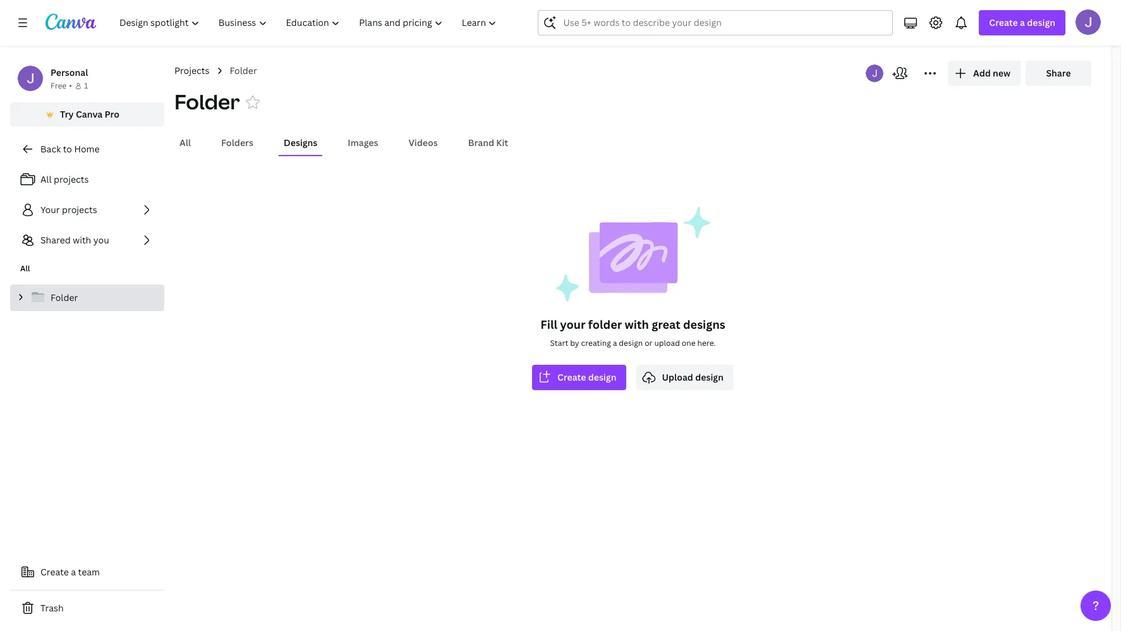 Task type: describe. For each thing, give the bounding box(es) containing it.
projects for your projects
[[62, 204, 97, 216]]

your
[[561, 317, 586, 332]]

fill
[[541, 317, 558, 332]]

create a design
[[990, 16, 1056, 28]]

projects for all projects
[[54, 173, 89, 185]]

folders
[[221, 137, 254, 149]]

create a team
[[40, 566, 100, 578]]

great
[[652, 317, 681, 332]]

1 horizontal spatial folder link
[[230, 64, 257, 78]]

folder
[[589, 317, 623, 332]]

videos
[[409, 137, 438, 149]]

pro
[[105, 108, 119, 120]]

create a team button
[[10, 560, 164, 585]]

trash
[[40, 602, 64, 614]]

your
[[40, 204, 60, 216]]

try
[[60, 108, 74, 120]]

create a design button
[[980, 10, 1066, 35]]

try canva pro
[[60, 108, 119, 120]]

upload design button
[[637, 365, 734, 390]]

create for create a team
[[40, 566, 69, 578]]

0 horizontal spatial all
[[20, 263, 30, 274]]

a inside fill your folder with great designs start by creating a design or upload one here.
[[613, 338, 618, 348]]

1
[[84, 80, 88, 91]]

folder button
[[175, 88, 240, 116]]

free •
[[51, 80, 72, 91]]

designs
[[684, 317, 726, 332]]

design inside button
[[696, 371, 724, 383]]

shared with you link
[[10, 228, 164, 253]]

to
[[63, 143, 72, 155]]

personal
[[51, 66, 88, 78]]

design inside "button"
[[589, 371, 617, 383]]

shared
[[40, 234, 71, 246]]

all projects link
[[10, 167, 164, 192]]

jacob simon image
[[1076, 9, 1102, 35]]

all projects
[[40, 173, 89, 185]]

by
[[571, 338, 580, 348]]

share
[[1047, 67, 1072, 79]]

home
[[74, 143, 100, 155]]

a for design
[[1021, 16, 1026, 28]]

0 horizontal spatial folder link
[[10, 285, 164, 311]]

brand kit
[[468, 137, 509, 149]]

create design button
[[533, 365, 627, 390]]

create for create a design
[[990, 16, 1019, 28]]

back to home
[[40, 143, 100, 155]]

2 vertical spatial folder
[[51, 292, 78, 304]]

brand kit button
[[463, 131, 514, 155]]

all for all button
[[180, 137, 191, 149]]

images
[[348, 137, 379, 149]]

your projects
[[40, 204, 97, 216]]

add
[[974, 67, 991, 79]]



Task type: vqa. For each thing, say whether or not it's contained in the screenshot.
on-
no



Task type: locate. For each thing, give the bounding box(es) containing it.
0 vertical spatial create
[[990, 16, 1019, 28]]

0 vertical spatial projects
[[54, 173, 89, 185]]

canva
[[76, 108, 103, 120]]

add new
[[974, 67, 1011, 79]]

free
[[51, 80, 67, 91]]

start
[[551, 338, 569, 348]]

a for team
[[71, 566, 76, 578]]

create
[[990, 16, 1019, 28], [558, 371, 587, 383], [40, 566, 69, 578]]

all inside list
[[40, 173, 52, 185]]

2 vertical spatial all
[[20, 263, 30, 274]]

1 vertical spatial projects
[[62, 204, 97, 216]]

folder
[[230, 65, 257, 77], [175, 88, 240, 115], [51, 292, 78, 304]]

new
[[994, 67, 1011, 79]]

with inside list
[[73, 234, 91, 246]]

0 vertical spatial a
[[1021, 16, 1026, 28]]

Search search field
[[564, 11, 869, 35]]

projects inside your projects link
[[62, 204, 97, 216]]

upload
[[662, 371, 694, 383]]

1 horizontal spatial all
[[40, 173, 52, 185]]

1 horizontal spatial a
[[613, 338, 618, 348]]

None search field
[[538, 10, 894, 35]]

try canva pro button
[[10, 102, 164, 126]]

projects link
[[175, 64, 210, 78]]

projects
[[54, 173, 89, 185], [62, 204, 97, 216]]

kit
[[497, 137, 509, 149]]

0 vertical spatial folder
[[230, 65, 257, 77]]

creating
[[582, 338, 611, 348]]

upload design
[[662, 371, 724, 383]]

0 horizontal spatial create
[[40, 566, 69, 578]]

2 vertical spatial create
[[40, 566, 69, 578]]

designs button
[[279, 131, 323, 155]]

projects inside "all projects" link
[[54, 173, 89, 185]]

0 vertical spatial with
[[73, 234, 91, 246]]

1 vertical spatial a
[[613, 338, 618, 348]]

1 vertical spatial all
[[40, 173, 52, 185]]

create down the by
[[558, 371, 587, 383]]

2 horizontal spatial create
[[990, 16, 1019, 28]]

2 vertical spatial a
[[71, 566, 76, 578]]

folder link
[[230, 64, 257, 78], [10, 285, 164, 311]]

with inside fill your folder with great designs start by creating a design or upload one here.
[[625, 317, 649, 332]]

images button
[[343, 131, 384, 155]]

1 horizontal spatial create
[[558, 371, 587, 383]]

folders button
[[216, 131, 259, 155]]

1 vertical spatial folder
[[175, 88, 240, 115]]

design inside dropdown button
[[1028, 16, 1056, 28]]

create for create design
[[558, 371, 587, 383]]

upload
[[655, 338, 680, 348]]

trash link
[[10, 596, 164, 621]]

create left team
[[40, 566, 69, 578]]

create inside "button"
[[40, 566, 69, 578]]

design down creating
[[589, 371, 617, 383]]

here.
[[698, 338, 716, 348]]

shared with you
[[40, 234, 109, 246]]

design left jacob simon image on the right top
[[1028, 16, 1056, 28]]

design left or at the bottom of the page
[[619, 338, 643, 348]]

one
[[682, 338, 696, 348]]

1 vertical spatial folder link
[[10, 285, 164, 311]]

a inside "button"
[[71, 566, 76, 578]]

1 vertical spatial create
[[558, 371, 587, 383]]

0 horizontal spatial with
[[73, 234, 91, 246]]

1 vertical spatial with
[[625, 317, 649, 332]]

all inside button
[[180, 137, 191, 149]]

back
[[40, 143, 61, 155]]

list
[[10, 167, 164, 253]]

you
[[93, 234, 109, 246]]

create up new
[[990, 16, 1019, 28]]

0 horizontal spatial a
[[71, 566, 76, 578]]

•
[[69, 80, 72, 91]]

projects
[[175, 65, 210, 77]]

team
[[78, 566, 100, 578]]

with left you
[[73, 234, 91, 246]]

add new button
[[949, 61, 1021, 86]]

projects right your
[[62, 204, 97, 216]]

2 horizontal spatial all
[[180, 137, 191, 149]]

designs
[[284, 137, 318, 149]]

with up or at the bottom of the page
[[625, 317, 649, 332]]

design inside fill your folder with great designs start by creating a design or upload one here.
[[619, 338, 643, 348]]

or
[[645, 338, 653, 348]]

back to home link
[[10, 137, 164, 162]]

create inside "button"
[[558, 371, 587, 383]]

brand
[[468, 137, 495, 149]]

list containing all projects
[[10, 167, 164, 253]]

design
[[1028, 16, 1056, 28], [619, 338, 643, 348], [589, 371, 617, 383], [696, 371, 724, 383]]

a inside dropdown button
[[1021, 16, 1026, 28]]

fill your folder with great designs start by creating a design or upload one here.
[[541, 317, 726, 348]]

projects down back to home
[[54, 173, 89, 185]]

share button
[[1026, 61, 1092, 86]]

folder link down shared with you link
[[10, 285, 164, 311]]

all button
[[175, 131, 196, 155]]

your projects link
[[10, 197, 164, 223]]

with
[[73, 234, 91, 246], [625, 317, 649, 332]]

folder up folder button
[[230, 65, 257, 77]]

a
[[1021, 16, 1026, 28], [613, 338, 618, 348], [71, 566, 76, 578]]

folder down projects link
[[175, 88, 240, 115]]

1 horizontal spatial with
[[625, 317, 649, 332]]

design right upload
[[696, 371, 724, 383]]

2 horizontal spatial a
[[1021, 16, 1026, 28]]

folder down shared
[[51, 292, 78, 304]]

create inside dropdown button
[[990, 16, 1019, 28]]

create design
[[558, 371, 617, 383]]

0 vertical spatial folder link
[[230, 64, 257, 78]]

all
[[180, 137, 191, 149], [40, 173, 52, 185], [20, 263, 30, 274]]

all for all projects
[[40, 173, 52, 185]]

top level navigation element
[[111, 10, 508, 35]]

folder link up folder button
[[230, 64, 257, 78]]

videos button
[[404, 131, 443, 155]]

0 vertical spatial all
[[180, 137, 191, 149]]



